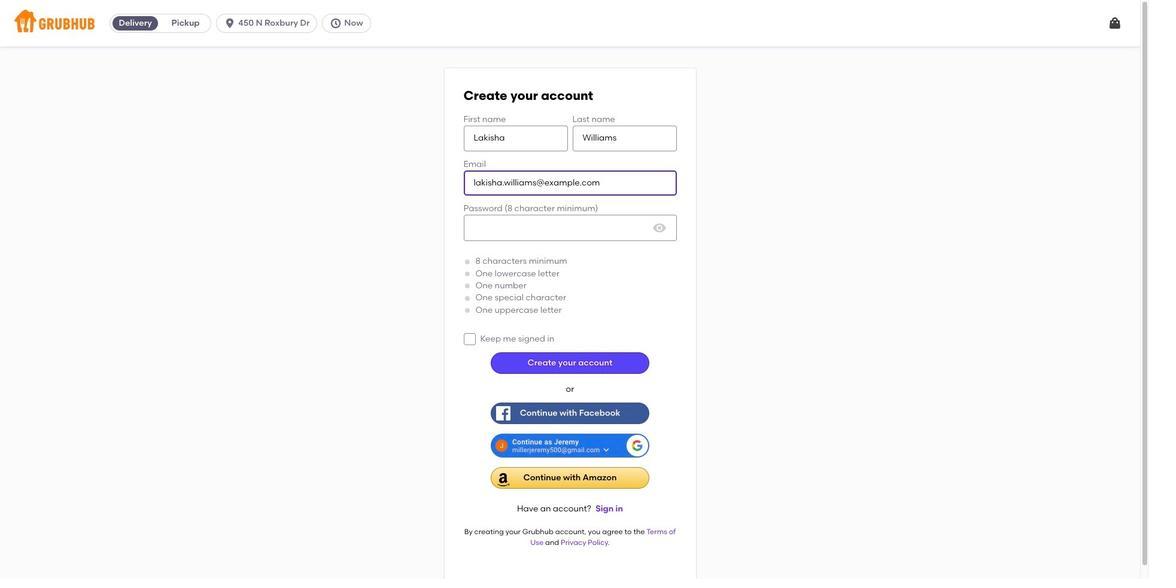 Task type: vqa. For each thing, say whether or not it's contained in the screenshot.
password field
yes



Task type: locate. For each thing, give the bounding box(es) containing it.
main navigation navigation
[[0, 0, 1141, 47]]

None text field
[[464, 126, 568, 151], [573, 126, 677, 151], [464, 126, 568, 151], [573, 126, 677, 151]]

svg image
[[224, 17, 236, 29], [652, 221, 667, 236]]

svg image
[[1108, 16, 1123, 31], [330, 17, 342, 29], [466, 336, 473, 343]]

None email field
[[464, 171, 677, 196]]

1 horizontal spatial svg image
[[466, 336, 473, 343]]

1 horizontal spatial svg image
[[652, 221, 667, 236]]

0 vertical spatial svg image
[[224, 17, 236, 29]]

None password field
[[464, 215, 677, 242]]

0 horizontal spatial svg image
[[224, 17, 236, 29]]

2 horizontal spatial svg image
[[1108, 16, 1123, 31]]



Task type: describe. For each thing, give the bounding box(es) containing it.
0 horizontal spatial svg image
[[330, 17, 342, 29]]

svg image inside main navigation navigation
[[224, 17, 236, 29]]

1 vertical spatial svg image
[[652, 221, 667, 236]]



